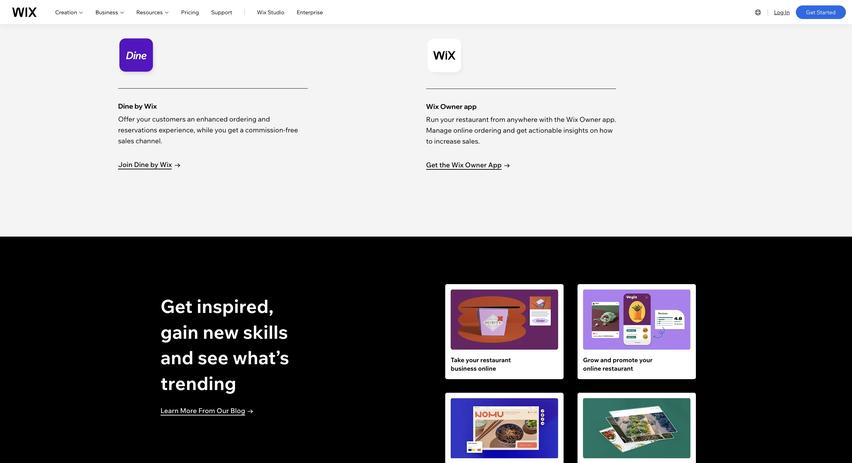 Task type: locate. For each thing, give the bounding box(es) containing it.
online down grow
[[583, 365, 601, 373]]

owner up on
[[579, 115, 601, 124]]

log in
[[774, 9, 790, 15]]

1 vertical spatial app
[[464, 102, 477, 111]]

examples of social media posts and reviews for a vegan restaurant image
[[583, 290, 691, 350]]

list
[[445, 278, 696, 464]]

dine right join
[[134, 161, 149, 169]]

an
[[187, 115, 195, 123]]

2 vertical spatial restaurant
[[603, 365, 633, 373]]

online right business
[[478, 365, 496, 373]]

0 vertical spatial app
[[164, 7, 178, 17]]

grow
[[583, 357, 599, 365]]

run your restaurant from anywhere with the wix owner app. manage online ordering and get actionable insights on how to increase sales.
[[426, 115, 616, 146]]

0 vertical spatial the
[[149, 7, 162, 17]]

0 horizontal spatial get
[[160, 295, 193, 318]]

0 horizontal spatial online
[[453, 126, 473, 135]]

dine up offer
[[118, 102, 133, 111]]

2 vertical spatial the
[[439, 161, 450, 169]]

get up "gain"
[[160, 295, 193, 318]]

online up "sales."
[[453, 126, 473, 135]]

enhanced
[[196, 115, 228, 123]]

wix up run
[[426, 102, 439, 111]]

1 horizontal spatial get
[[426, 161, 438, 169]]

1 horizontal spatial get
[[516, 126, 527, 135]]

0 horizontal spatial ordering
[[229, 115, 256, 123]]

get
[[228, 126, 238, 134], [516, 126, 527, 135]]

online inside grow and promote your online restaurant
[[583, 365, 601, 373]]

online
[[453, 126, 473, 135], [478, 365, 496, 373], [583, 365, 601, 373]]

online inside run your restaurant from anywhere with the wix owner app. manage online ordering and get actionable insights on how to increase sales.
[[453, 126, 473, 135]]

restaurant
[[456, 115, 489, 124], [480, 357, 511, 365], [603, 365, 633, 373]]

wix studio link
[[257, 8, 284, 16]]

get down anywhere
[[516, 126, 527, 135]]

get the wix owner app link
[[426, 160, 510, 172]]

take
[[451, 357, 464, 365]]

restaurant inside run your restaurant from anywhere with the wix owner app. manage online ordering and get actionable insights on how to increase sales.
[[456, 115, 489, 124]]

and up commission-
[[258, 115, 270, 123]]

join dine by wix link
[[118, 160, 180, 171]]

get
[[806, 9, 815, 15], [426, 161, 438, 169], [160, 295, 193, 318]]

ordering down from
[[474, 126, 501, 135]]

your for offer your customers an enhanced ordering and reservations experience, while you get a commission-free sales channel.
[[136, 115, 151, 123]]

1 horizontal spatial ordering
[[474, 126, 501, 135]]

1 horizontal spatial online
[[478, 365, 496, 373]]

from
[[198, 407, 215, 416]]

and
[[258, 115, 270, 123], [503, 126, 515, 135], [160, 347, 194, 370], [600, 357, 611, 365]]

commission-
[[245, 126, 285, 134]]

the down increase
[[439, 161, 450, 169]]

0 horizontal spatial get
[[228, 126, 238, 134]]

support link
[[211, 8, 232, 16]]

2 horizontal spatial get
[[806, 9, 815, 15]]

ordering up a
[[229, 115, 256, 123]]

enterprise
[[297, 9, 323, 15]]

owner left app
[[465, 161, 487, 169]]

owner
[[440, 102, 463, 111], [579, 115, 601, 124], [465, 161, 487, 169]]

offer your customers an enhanced ordering and reservations experience, while you get a commission-free sales channel.
[[118, 115, 298, 145]]

get started link
[[796, 5, 846, 19]]

language selector, english selected image
[[754, 8, 762, 16]]

your inside take your restaurant business online
[[466, 357, 479, 365]]

the right 'choose'
[[149, 7, 162, 17]]

the
[[149, 7, 162, 17], [554, 115, 565, 124], [439, 161, 450, 169]]

abstract image of restaurant website templates image
[[583, 399, 691, 459]]

by down channel.
[[150, 161, 158, 169]]

by
[[134, 102, 143, 111], [150, 161, 158, 169]]

your inside run your restaurant from anywhere with the wix owner app. manage online ordering and get actionable insights on how to increase sales.
[[440, 115, 454, 124]]

wix
[[257, 9, 266, 15], [144, 102, 157, 111], [426, 102, 439, 111], [566, 115, 578, 124], [160, 161, 172, 169], [451, 161, 464, 169]]

online for grow
[[583, 365, 601, 373]]

restaurant inside grow and promote your online restaurant
[[603, 365, 633, 373]]

0 horizontal spatial the
[[149, 7, 162, 17]]

pricing link
[[181, 8, 199, 16]]

1 vertical spatial restaurant
[[480, 357, 511, 365]]

and inside get inspired, gain new skills and see what's trending
[[160, 347, 194, 370]]

your up business
[[466, 357, 479, 365]]

1 horizontal spatial owner
[[465, 161, 487, 169]]

your down "wix owner app"
[[440, 115, 454, 124]]

customers
[[152, 115, 186, 123]]

wix up insights
[[566, 115, 578, 124]]

0 horizontal spatial app
[[164, 7, 178, 17]]

business
[[451, 365, 477, 373]]

your inside offer your customers an enhanced ordering and reservations experience, while you get a commission-free sales channel.
[[136, 115, 151, 123]]

get inside get inspired, gain new skills and see what's trending
[[160, 295, 193, 318]]

restaurant inside take your restaurant business online
[[480, 357, 511, 365]]

get left a
[[228, 126, 238, 134]]

creation
[[55, 9, 77, 15]]

the right with
[[554, 115, 565, 124]]

more
[[180, 407, 197, 416]]

restaurant.
[[272, 7, 313, 17]]

ordering
[[229, 115, 256, 123], [474, 126, 501, 135]]

grow and promote your online restaurant
[[583, 357, 653, 373]]

app
[[164, 7, 178, 17], [464, 102, 477, 111]]

see
[[198, 347, 228, 370]]

get down to
[[426, 161, 438, 169]]

learn more from our blog
[[160, 407, 245, 416]]

dine
[[118, 102, 133, 111], [134, 161, 149, 169]]

0 horizontal spatial owner
[[440, 102, 463, 111]]

increase
[[434, 137, 461, 146]]

best
[[222, 7, 239, 17]]

resources
[[136, 9, 163, 15]]

inspired,
[[197, 295, 274, 318]]

dine by wix
[[118, 102, 157, 111]]

sales.
[[462, 137, 480, 146]]

0 vertical spatial restaurant
[[456, 115, 489, 124]]

0 vertical spatial ordering
[[229, 115, 256, 123]]

actionable
[[529, 126, 562, 135]]

and down "gain"
[[160, 347, 194, 370]]

2 vertical spatial owner
[[465, 161, 487, 169]]

wix down increase
[[451, 161, 464, 169]]

1 vertical spatial the
[[554, 115, 565, 124]]

resources button
[[136, 8, 169, 16]]

2 horizontal spatial online
[[583, 365, 601, 373]]

gain
[[160, 321, 199, 344]]

by up offer
[[134, 102, 143, 111]]

get inside offer your customers an enhanced ordering and reservations experience, while you get a commission-free sales channel.
[[228, 126, 238, 134]]

your
[[253, 7, 270, 17], [136, 115, 151, 123], [440, 115, 454, 124], [466, 357, 479, 365], [639, 357, 653, 365]]

0 vertical spatial dine
[[118, 102, 133, 111]]

2 horizontal spatial the
[[554, 115, 565, 124]]

asian restaurant website homepage featuring screen for online orders image
[[451, 290, 558, 350]]

and inside run your restaurant from anywhere with the wix owner app. manage online ordering and get actionable insights on how to increase sales.
[[503, 126, 515, 135]]

and down from
[[503, 126, 515, 135]]

online for take
[[478, 365, 496, 373]]

your inside grow and promote your online restaurant
[[639, 357, 653, 365]]

your up reservations
[[136, 115, 151, 123]]

0 vertical spatial get
[[806, 9, 815, 15]]

on
[[590, 126, 598, 135]]

app
[[488, 161, 502, 169]]

choose the app that works best for your restaurant.
[[118, 7, 315, 17]]

the for choose the app that works best for your restaurant.
[[149, 7, 162, 17]]

learn more from our blog link
[[160, 407, 253, 418]]

1 vertical spatial by
[[150, 161, 158, 169]]

new
[[203, 321, 239, 344]]

1 horizontal spatial the
[[439, 161, 450, 169]]

wix up customers
[[144, 102, 157, 111]]

1 horizontal spatial by
[[150, 161, 158, 169]]

from
[[490, 115, 505, 124]]

enterprise link
[[297, 8, 323, 16]]

to
[[426, 137, 433, 146]]

and right grow
[[600, 357, 611, 365]]

1 vertical spatial owner
[[579, 115, 601, 124]]

2 vertical spatial get
[[160, 295, 193, 318]]

online inside take your restaurant business online
[[478, 365, 496, 373]]

your right promote
[[639, 357, 653, 365]]

choose
[[118, 7, 147, 17]]

1 vertical spatial dine
[[134, 161, 149, 169]]

0 horizontal spatial by
[[134, 102, 143, 111]]

business
[[95, 9, 118, 15]]

owner up manage
[[440, 102, 463, 111]]

our
[[217, 407, 229, 416]]

1 horizontal spatial app
[[464, 102, 477, 111]]

wix inside run your restaurant from anywhere with the wix owner app. manage online ordering and get actionable insights on how to increase sales.
[[566, 115, 578, 124]]

wix owner app logo image
[[426, 38, 466, 78]]

1 vertical spatial get
[[426, 161, 438, 169]]

2 horizontal spatial owner
[[579, 115, 601, 124]]

a
[[240, 126, 244, 134]]

app for the
[[164, 7, 178, 17]]

get for get the wix owner app
[[426, 161, 438, 169]]

channel.
[[136, 137, 162, 145]]

get left the started
[[806, 9, 815, 15]]

take your restaurant business online
[[451, 357, 511, 373]]

experience,
[[159, 126, 195, 134]]

1 vertical spatial ordering
[[474, 126, 501, 135]]

the for get the wix owner app
[[439, 161, 450, 169]]

get for get inspired, gain new skills and see what's trending
[[160, 295, 193, 318]]



Task type: vqa. For each thing, say whether or not it's contained in the screenshot.
online within Grow and promote your online restaurant
yes



Task type: describe. For each thing, give the bounding box(es) containing it.
studio
[[268, 9, 284, 15]]

trending
[[160, 372, 236, 395]]

0 vertical spatial owner
[[440, 102, 463, 111]]

log
[[774, 9, 784, 15]]

dine by wix logo image
[[118, 38, 158, 78]]

pricing
[[181, 9, 199, 15]]

wix down channel.
[[160, 161, 172, 169]]

get the wix owner app
[[426, 161, 502, 169]]

template of a homepage for a restaurant website image
[[451, 399, 558, 459]]

sales
[[118, 137, 134, 145]]

app for owner
[[464, 102, 477, 111]]

and inside offer your customers an enhanced ordering and reservations experience, while you get a commission-free sales channel.
[[258, 115, 270, 123]]

get inspired, gain new skills and see what's trending
[[160, 295, 289, 395]]

your for run your restaurant from anywhere with the wix owner app. manage online ordering and get actionable insights on how to increase sales.
[[440, 115, 454, 124]]

support
[[211, 9, 232, 15]]

offer
[[118, 115, 135, 123]]

business button
[[95, 8, 124, 16]]

run
[[426, 115, 439, 124]]

get inside run your restaurant from anywhere with the wix owner app. manage online ordering and get actionable insights on how to increase sales.
[[516, 126, 527, 135]]

restaurant for from
[[456, 115, 489, 124]]

what's
[[233, 347, 289, 370]]

skills
[[243, 321, 288, 344]]

0 vertical spatial by
[[134, 102, 143, 111]]

and inside grow and promote your online restaurant
[[600, 357, 611, 365]]

works
[[197, 7, 220, 17]]

restaurant for business
[[480, 357, 511, 365]]

wix owner app
[[426, 102, 477, 111]]

blog
[[230, 407, 245, 416]]

creation button
[[55, 8, 83, 16]]

your right for
[[253, 7, 270, 17]]

with
[[539, 115, 553, 124]]

your for take your restaurant business online
[[466, 357, 479, 365]]

list containing take your restaurant business online
[[445, 278, 696, 464]]

get started
[[806, 9, 836, 15]]

promote
[[613, 357, 638, 365]]

ordering inside offer your customers an enhanced ordering and reservations experience, while you get a commission-free sales channel.
[[229, 115, 256, 123]]

while
[[197, 126, 213, 134]]

get for get started
[[806, 9, 815, 15]]

reservations
[[118, 126, 157, 134]]

free
[[285, 126, 298, 134]]

started
[[817, 9, 836, 15]]

in
[[785, 9, 790, 15]]

1 horizontal spatial dine
[[134, 161, 149, 169]]

0 horizontal spatial dine
[[118, 102, 133, 111]]

anywhere
[[507, 115, 538, 124]]

ordering inside run your restaurant from anywhere with the wix owner app. manage online ordering and get actionable insights on how to increase sales.
[[474, 126, 501, 135]]

app.
[[602, 115, 616, 124]]

you
[[215, 126, 226, 134]]

manage
[[426, 126, 452, 135]]

join
[[118, 161, 132, 169]]

that
[[180, 7, 196, 17]]

wix left studio
[[257, 9, 266, 15]]

insights
[[563, 126, 588, 135]]

the inside run your restaurant from anywhere with the wix owner app. manage online ordering and get actionable insights on how to increase sales.
[[554, 115, 565, 124]]

log in link
[[774, 8, 790, 16]]

for
[[240, 7, 251, 17]]

join dine by wix
[[118, 161, 172, 169]]

learn
[[160, 407, 179, 416]]

owner inside run your restaurant from anywhere with the wix owner app. manage online ordering and get actionable insights on how to increase sales.
[[579, 115, 601, 124]]

how
[[599, 126, 613, 135]]

wix studio
[[257, 9, 284, 15]]



